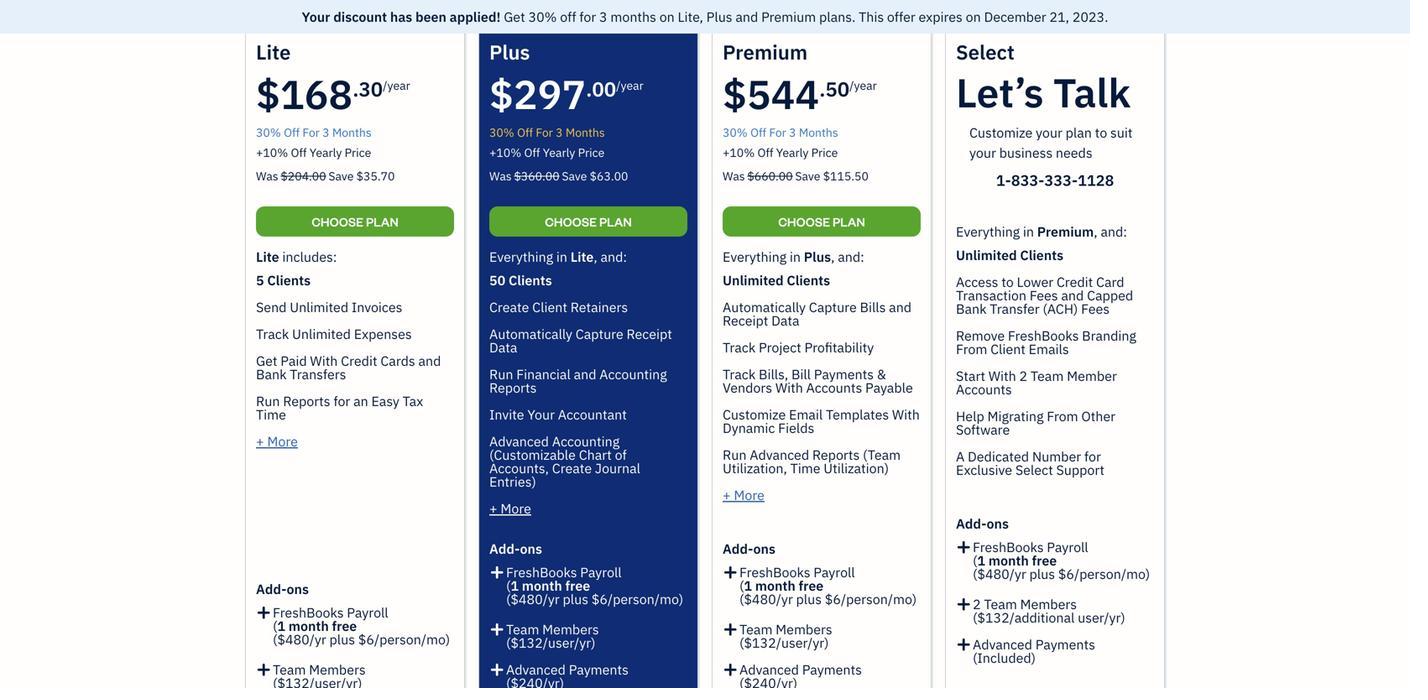 Task type: locate. For each thing, give the bounding box(es) containing it.
and inside automatically capture bills and receipt data
[[889, 299, 912, 316]]

and: for 00
[[601, 248, 627, 266]]

2 up the (included)
[[973, 596, 981, 613]]

month for 50
[[756, 577, 796, 595]]

3 inside 30% off for 3 months +10% off yearly price was $360.00 save $63.00
[[556, 125, 563, 140]]

choose plan
[[312, 214, 399, 230], [545, 214, 632, 230], [779, 214, 866, 230]]

2 down remove freshbooks branding from client emails
[[1020, 367, 1028, 385]]

expires
[[919, 8, 963, 26]]

0 horizontal spatial /year
[[383, 78, 410, 93]]

1 price from the left
[[345, 145, 371, 160]]

select up let's
[[957, 39, 1015, 65]]

total
[[349, 341, 392, 364]]

1 for 30
[[277, 618, 286, 635]]

+ more link for plus
[[490, 500, 532, 518]]

2 horizontal spatial price
[[812, 145, 838, 160]]

offer
[[888, 8, 916, 26]]

1 horizontal spatial ($132/user/yr)
[[740, 634, 829, 652]]

ons down entries)
[[520, 540, 542, 558]]

1 horizontal spatial choose
[[545, 214, 597, 230]]

freshbooks for 00
[[506, 564, 577, 582]]

$6/person/mo) for 00
[[592, 591, 684, 608]]

was
[[256, 168, 279, 184], [490, 168, 512, 184], [723, 168, 745, 184]]

months inside 30% off for 3 months +10% off yearly price was $204.00 save $35.70
[[332, 125, 372, 140]]

1 . from the left
[[353, 76, 359, 102]]

choose up everything in plus , and: unlimited clients
[[779, 214, 831, 230]]

1 horizontal spatial client
[[991, 341, 1026, 358]]

0 vertical spatial to
[[1096, 124, 1108, 142]]

create up plan
[[1056, 71, 1114, 95]]

. for 00
[[586, 76, 592, 102]]

3 yearly from the left
[[777, 145, 809, 160]]

time down fields
[[791, 460, 821, 477]]

price inside '30% off for 3 months +10% off yearly price was $660.00 save $115.50'
[[812, 145, 838, 160]]

track for 30
[[256, 325, 289, 343]]

2 months from the left
[[566, 125, 605, 140]]

with inside start with 2 team member accounts
[[989, 367, 1017, 385]]

run for run financial and accounting reports
[[490, 366, 513, 383]]

journal
[[595, 460, 641, 477]]

2 horizontal spatial /year
[[850, 78, 877, 93]]

get paid with credit cards and bank transfers
[[256, 352, 441, 383]]

reports up invite
[[490, 379, 537, 397]]

lite,
[[678, 8, 704, 26]]

1 vertical spatial run
[[256, 393, 280, 410]]

2 save from the left
[[562, 168, 587, 184]]

30% up $660.00
[[723, 125, 748, 140]]

and: inside everything in plus , and: unlimited clients
[[838, 248, 865, 266]]

automatically down create client retainers
[[490, 325, 573, 343]]

receipt inside automatically capture bills and receipt data
[[723, 312, 769, 330]]

for inside a dedicated number for exclusive select support
[[1085, 448, 1102, 466]]

2 lite from the left
[[571, 248, 594, 266]]

plus for 50
[[797, 591, 822, 608]]

+ more link for premium
[[723, 487, 765, 504]]

team members ($132/user/yr)
[[506, 621, 599, 652], [740, 621, 833, 652]]

clients inside lite includes: 5 clients
[[267, 272, 311, 289]]

+ more
[[256, 433, 298, 451], [723, 487, 765, 504], [490, 500, 532, 518]]

in up lower
[[1024, 223, 1035, 241]]

your left the discount
[[302, 8, 330, 26]]

2 advanced payments from the left
[[740, 661, 862, 679]]

3 up $360.00
[[556, 125, 563, 140]]

customize for your
[[970, 124, 1033, 142]]

clients up lower
[[1021, 246, 1064, 264]]

$6/person/mo)
[[1059, 566, 1151, 583], [592, 591, 684, 608], [825, 591, 917, 608], [358, 631, 450, 649]]

months for 00
[[566, 125, 605, 140]]

3 for lite
[[323, 125, 330, 140]]

+ more link
[[256, 433, 298, 451], [723, 487, 765, 504], [490, 500, 532, 518]]

let's talk
[[957, 66, 1131, 118]]

1 horizontal spatial plus
[[804, 248, 831, 266]]

2 choose plan button from the left
[[490, 207, 688, 237]]

premium down 333-
[[1038, 223, 1094, 241]]

0 vertical spatial from
[[957, 341, 988, 358]]

data inside automatically capture receipt data
[[490, 339, 518, 356]]

1 horizontal spatial team members ($132/user/yr)
[[740, 621, 833, 652]]

unlimited up automatically capture bills and receipt data
[[723, 272, 784, 289]]

automatically up project
[[723, 299, 806, 316]]

plus for 30
[[330, 631, 355, 649]]

with down payable
[[893, 406, 920, 424]]

with down track unlimited expenses
[[310, 352, 338, 370]]

2 horizontal spatial yearly
[[777, 145, 809, 160]]

reports
[[490, 379, 537, 397], [283, 393, 331, 410], [813, 446, 860, 464]]

main element
[[0, 0, 185, 689]]

for right the off
[[580, 8, 596, 26]]

for inside 30% off for 3 months +10% off yearly price was $360.00 save $63.00
[[536, 125, 553, 140]]

3 . from the left
[[820, 76, 826, 102]]

1 horizontal spatial +10%
[[490, 145, 522, 160]]

customize up the business
[[970, 124, 1033, 142]]

0 vertical spatial plus image
[[957, 595, 972, 611]]

30% up $360.00
[[490, 125, 515, 140]]

30% inside 30% off for 3 months +10% off yearly price was $204.00 save $35.70
[[256, 125, 281, 140]]

, inside everything in premium , and: unlimited clients
[[1094, 223, 1098, 241]]

freshbooks payroll ( 1 month free ($480/yr plus $6/person/mo) for 30
[[273, 604, 450, 649]]

1 vertical spatial your
[[970, 144, 997, 162]]

and: for 50
[[838, 248, 865, 266]]

3 price from the left
[[812, 145, 838, 160]]

everything inside everything in plus , and: unlimited clients
[[723, 248, 787, 266]]

yearly for 30
[[310, 145, 342, 160]]

on right "expires"
[[966, 8, 981, 26]]

2 horizontal spatial +
[[723, 487, 731, 504]]

advanced inside advanced accounting (customizable chart of accounts, create journal entries)
[[490, 433, 549, 451]]

2 horizontal spatial and:
[[1101, 223, 1128, 241]]

track inside track bills, bill payments & vendors with accounts payable
[[723, 366, 756, 383]]

1 horizontal spatial price
[[578, 145, 605, 160]]

bank down access
[[957, 300, 987, 318]]

plus image for ($132/user/yr)
[[723, 620, 739, 637]]

your right invite
[[528, 406, 555, 424]]

1 horizontal spatial 2
[[1020, 367, 1028, 385]]

2 horizontal spatial choose plan
[[779, 214, 866, 230]]

1-833-333-1128
[[997, 170, 1115, 190]]

ons down utilization,
[[754, 540, 776, 558]]

yearly up $660.00
[[777, 145, 809, 160]]

months inside '30% off for 3 months +10% off yearly price was $660.00 save $115.50'
[[799, 125, 839, 140]]

1 for 50
[[744, 577, 752, 595]]

1 horizontal spatial run
[[490, 366, 513, 383]]

run inside run advanced reports (team utilization, time utilization)
[[723, 446, 747, 464]]

to
[[1096, 124, 1108, 142], [1002, 273, 1014, 291]]

email
[[789, 406, 823, 424]]

1 horizontal spatial yearly
[[543, 145, 576, 160]]

. for 30
[[353, 76, 359, 102]]

30% inside '30% off for 3 months +10% off yearly price was $660.00 save $115.50'
[[723, 125, 748, 140]]

create new …
[[1056, 71, 1170, 95]]

2 horizontal spatial choose
[[779, 214, 831, 230]]

data up project
[[772, 312, 800, 330]]

choose up includes:
[[312, 214, 364, 230]]

1 horizontal spatial automatically
[[723, 299, 806, 316]]

credit
[[1057, 273, 1094, 291], [341, 352, 378, 370]]

2 on from the left
[[966, 8, 981, 26]]

0 horizontal spatial for
[[334, 393, 350, 410]]

2 for from the left
[[536, 125, 553, 140]]

add- for 00
[[490, 540, 520, 558]]

let's
[[957, 66, 1044, 118]]

choose plan button for 00
[[490, 207, 688, 237]]

1 horizontal spatial premium
[[1038, 223, 1094, 241]]

run for run reports for an easy tax time
[[256, 393, 280, 410]]

choose plan button for 50
[[723, 207, 921, 237]]

1 vertical spatial accounting
[[552, 433, 620, 451]]

, up retainers
[[594, 248, 598, 266]]

2 choose from the left
[[545, 214, 597, 230]]

30% for lite
[[256, 125, 281, 140]]

accounts inside start with 2 team member accounts
[[957, 381, 1013, 398]]

2 horizontal spatial reports
[[813, 446, 860, 464]]

2 choose plan from the left
[[545, 214, 632, 230]]

lite includes: 5 clients
[[256, 248, 337, 289]]

get inside get paid with credit cards and bank transfers
[[256, 352, 278, 370]]

price
[[345, 145, 371, 160], [578, 145, 605, 160], [812, 145, 838, 160]]

business
[[1000, 144, 1053, 162]]

1 plan from the left
[[366, 214, 399, 230]]

accounts inside track bills, bill payments & vendors with accounts payable
[[807, 379, 863, 397]]

0 horizontal spatial choose plan button
[[256, 207, 454, 237]]

bank
[[957, 300, 987, 318], [256, 366, 287, 383]]

lite
[[256, 39, 291, 65]]

3 up $660.00
[[790, 125, 797, 140]]

save inside 30% off for 3 months +10% off yearly price was $360.00 save $63.00
[[562, 168, 587, 184]]

0 horizontal spatial 50
[[490, 272, 506, 289]]

($480/yr for 00
[[506, 591, 560, 608]]

capture down retainers
[[576, 325, 624, 343]]

price for 50
[[812, 145, 838, 160]]

save inside 30% off for 3 months +10% off yearly price was $204.00 save $35.70
[[329, 168, 354, 184]]

0 horizontal spatial receipt
[[627, 325, 673, 343]]

for inside '30% off for 3 months +10% off yearly price was $660.00 save $115.50'
[[770, 125, 787, 140]]

add-ons
[[957, 515, 1009, 533], [490, 540, 542, 558], [723, 540, 776, 558], [256, 581, 309, 598]]

customize inside customize your plan to suit your business needs
[[970, 124, 1033, 142]]

your left plan
[[1036, 124, 1063, 142]]

accounting inside run financial and accounting reports
[[600, 366, 667, 383]]

1 for 00
[[511, 577, 519, 595]]

and
[[736, 8, 759, 26], [1062, 287, 1084, 304], [889, 299, 912, 316], [419, 352, 441, 370], [574, 366, 597, 383]]

an
[[354, 393, 368, 410]]

2 inside start with 2 team member accounts
[[1020, 367, 1028, 385]]

bills,
[[759, 366, 789, 383]]

advanced payments for 00
[[506, 661, 629, 679]]

choose plan down $63.00
[[545, 214, 632, 230]]

1 +10% from the left
[[256, 145, 288, 160]]

+ more link down entries)
[[490, 500, 532, 518]]

2 horizontal spatial run
[[723, 446, 747, 464]]

in inside everything in plus , and: unlimited clients
[[790, 248, 801, 266]]

0 horizontal spatial price
[[345, 145, 371, 160]]

to inside 'access to lower credit card transaction fees and capped bank transfer (ach) fees'
[[1002, 273, 1014, 291]]

+10% up $660.00
[[723, 145, 755, 160]]

more down run reports for an easy tax time
[[267, 433, 298, 451]]

0 vertical spatial data
[[772, 312, 800, 330]]

choose plan down the $115.50
[[779, 214, 866, 230]]

was for lite
[[256, 168, 279, 184]]

0 horizontal spatial 2
[[973, 596, 981, 613]]

1 choose from the left
[[312, 214, 364, 230]]

1 vertical spatial client
[[991, 341, 1026, 358]]

30% up $204.00
[[256, 125, 281, 140]]

3 save from the left
[[796, 168, 821, 184]]

1 vertical spatial 50
[[490, 272, 506, 289]]

clients inside everything in premium , and: unlimited clients
[[1021, 246, 1064, 264]]

needs
[[1056, 144, 1093, 162]]

plan for 30
[[366, 214, 399, 230]]

create
[[1056, 71, 1114, 95], [490, 299, 529, 316], [552, 460, 592, 477]]

0 horizontal spatial team members ($132/user/yr)
[[506, 621, 599, 652]]

3 was from the left
[[723, 168, 745, 184]]

1 horizontal spatial plan
[[600, 214, 632, 230]]

save left $63.00
[[562, 168, 587, 184]]

1 save from the left
[[329, 168, 354, 184]]

+10% inside 30% off for 3 months +10% off yearly price was $204.00 save $35.70
[[256, 145, 288, 160]]

2 . from the left
[[586, 76, 592, 102]]

clients for everything in lite , and: 50 clients
[[509, 272, 552, 289]]

price up $63.00
[[578, 145, 605, 160]]

1 horizontal spatial data
[[772, 312, 800, 330]]

3 months from the left
[[799, 125, 839, 140]]

yearly inside 30% off for 3 months +10% off yearly price was $204.00 save $35.70
[[310, 145, 342, 160]]

clients inside everything in plus , and: unlimited clients
[[787, 272, 831, 289]]

create down everything in lite , and: 50 clients
[[490, 299, 529, 316]]

was down revenue
[[490, 168, 512, 184]]

send unlimited invoices
[[256, 299, 403, 316]]

1 ($132/user/yr) from the left
[[506, 634, 596, 652]]

0 horizontal spatial for
[[303, 125, 320, 140]]

run inside run financial and accounting reports
[[490, 366, 513, 383]]

everything up access
[[957, 223, 1020, 241]]

2 yearly from the left
[[543, 145, 576, 160]]

accounts up help
[[957, 381, 1013, 398]]

from left other
[[1047, 408, 1079, 425]]

+ more down entries)
[[490, 500, 532, 518]]

lite up 5
[[256, 248, 279, 266]]

plan for 50
[[833, 214, 866, 230]]

number
[[1033, 448, 1082, 466]]

+ more link down run reports for an easy tax time
[[256, 433, 298, 451]]

easy
[[372, 393, 400, 410]]

($132/user/yr) for 00
[[506, 634, 596, 652]]

receipt up project
[[723, 312, 769, 330]]

, down 1128
[[1094, 223, 1098, 241]]

everything in premium , and: unlimited clients
[[957, 223, 1128, 264]]

create inside button
[[1056, 71, 1114, 95]]

2 +10% from the left
[[490, 145, 522, 160]]

save inside '30% off for 3 months +10% off yearly price was $660.00 save $115.50'
[[796, 168, 821, 184]]

choose for 50
[[779, 214, 831, 230]]

2 plan from the left
[[600, 214, 632, 230]]

1 vertical spatial 2
[[973, 596, 981, 613]]

automatically inside automatically capture bills and receipt data
[[723, 299, 806, 316]]

access
[[957, 273, 999, 291]]

. 00 /year
[[586, 76, 644, 102]]

run
[[490, 366, 513, 383], [256, 393, 280, 410], [723, 446, 747, 464]]

accounting inside advanced accounting (customizable chart of accounts, create journal entries)
[[552, 433, 620, 451]]

for inside 30% off for 3 months +10% off yearly price was $204.00 save $35.70
[[303, 125, 320, 140]]

profitability
[[805, 339, 874, 356]]

for for 50
[[770, 125, 787, 140]]

0 horizontal spatial in
[[557, 248, 568, 266]]

capture inside automatically capture receipt data
[[576, 325, 624, 343]]

1 horizontal spatial your
[[1036, 124, 1063, 142]]

months down 00
[[566, 125, 605, 140]]

time
[[256, 406, 286, 424], [791, 460, 821, 477]]

emails
[[1029, 341, 1070, 358]]

2 horizontal spatial + more link
[[723, 487, 765, 504]]

freshbooks for 50
[[740, 564, 811, 582]]

plan for 00
[[600, 214, 632, 230]]

migrating
[[988, 408, 1044, 425]]

and: up bills
[[838, 248, 865, 266]]

on
[[660, 8, 675, 26], [966, 8, 981, 26]]

2 ($132/user/yr) from the left
[[740, 634, 829, 652]]

includes:
[[282, 248, 337, 266]]

+ more down run reports for an easy tax time
[[256, 433, 298, 451]]

. up '30% off for 3 months +10% off yearly price was $660.00 save $115.50'
[[820, 76, 826, 102]]

choose plan button for 30
[[256, 207, 454, 237]]

0 vertical spatial client
[[533, 299, 568, 316]]

0 vertical spatial for
[[580, 8, 596, 26]]

. 50 /year
[[820, 76, 877, 102]]

0 horizontal spatial ($132/user/yr)
[[506, 634, 596, 652]]

/year for 50
[[850, 78, 877, 93]]

was inside '30% off for 3 months +10% off yearly price was $660.00 save $115.50'
[[723, 168, 745, 184]]

+10% inside 30% off for 3 months +10% off yearly price was $360.00 save $63.00
[[490, 145, 522, 160]]

3 /year from the left
[[850, 78, 877, 93]]

advanced inside run advanced reports (team utilization, time utilization)
[[750, 446, 810, 464]]

team
[[1031, 367, 1064, 385], [985, 596, 1018, 613], [506, 621, 539, 639], [740, 621, 773, 639], [273, 661, 306, 679]]

plus image
[[957, 537, 972, 554], [490, 563, 505, 579], [723, 563, 739, 579], [256, 603, 272, 620], [490, 620, 505, 637], [256, 660, 272, 677], [490, 663, 505, 677], [723, 663, 739, 677]]

team members ($132/user/yr) for 00
[[506, 621, 599, 652]]

to inside customize your plan to suit your business needs
[[1096, 124, 1108, 142]]

unlimited
[[957, 246, 1018, 264], [723, 272, 784, 289], [290, 299, 349, 316], [292, 325, 351, 343]]

1 on from the left
[[660, 8, 675, 26]]

1 vertical spatial credit
[[341, 352, 378, 370]]

plus up automatically capture bills and receipt data
[[804, 248, 831, 266]]

2 horizontal spatial create
[[1056, 71, 1114, 95]]

&
[[877, 366, 887, 383]]

1 horizontal spatial and:
[[838, 248, 865, 266]]

1 horizontal spatial select
[[1016, 461, 1054, 479]]

start
[[957, 367, 986, 385]]

payroll for 00
[[581, 564, 622, 582]]

0 horizontal spatial select
[[957, 39, 1015, 65]]

free for 50
[[799, 577, 824, 595]]

with up email
[[776, 379, 803, 397]]

plan down $63.00
[[600, 214, 632, 230]]

clients inside everything in lite , and: 50 clients
[[509, 272, 552, 289]]

add-ons for 50
[[723, 540, 776, 558]]

freshbooks inside remove freshbooks branding from client emails
[[1008, 327, 1079, 345]]

30%
[[529, 8, 557, 26], [256, 125, 281, 140], [490, 125, 515, 140], [723, 125, 748, 140]]

0 horizontal spatial your
[[302, 8, 330, 26]]

off
[[284, 125, 300, 140], [517, 125, 533, 140], [751, 125, 767, 140], [291, 145, 307, 160], [524, 145, 540, 160], [758, 145, 774, 160]]

, inside everything in plus , and: unlimited clients
[[831, 248, 835, 266]]

(
[[973, 552, 978, 570], [506, 577, 511, 595], [740, 577, 744, 595], [273, 618, 277, 635]]

your
[[1036, 124, 1063, 142], [970, 144, 997, 162]]

and: inside everything in lite , and: 50 clients
[[601, 248, 627, 266]]

fees up remove freshbooks branding from client emails
[[1030, 287, 1059, 304]]

1 choose plan from the left
[[312, 214, 399, 230]]

was inside 30% off for 3 months +10% off yearly price was $360.00 save $63.00
[[490, 168, 512, 184]]

this
[[859, 8, 884, 26]]

months for 30
[[332, 125, 372, 140]]

in up automatically capture bills and receipt data
[[790, 248, 801, 266]]

+10% inside '30% off for 3 months +10% off yearly price was $660.00 save $115.50'
[[723, 145, 755, 160]]

2 horizontal spatial was
[[723, 168, 745, 184]]

1 horizontal spatial time
[[791, 460, 821, 477]]

and: inside everything in premium , and: unlimited clients
[[1101, 223, 1128, 241]]

0 horizontal spatial client
[[533, 299, 568, 316]]

2 horizontal spatial for
[[770, 125, 787, 140]]

$660.00
[[748, 168, 793, 184]]

1 horizontal spatial in
[[790, 248, 801, 266]]

0 horizontal spatial choose
[[312, 214, 364, 230]]

1 choose plan button from the left
[[256, 207, 454, 237]]

for for 00
[[536, 125, 553, 140]]

plan down $35.70
[[366, 214, 399, 230]]

1 for from the left
[[303, 125, 320, 140]]

1 months from the left
[[332, 125, 372, 140]]

1 horizontal spatial for
[[536, 125, 553, 140]]

member
[[1067, 367, 1118, 385]]

and down automatically capture receipt data
[[574, 366, 597, 383]]

+ more link down utilization,
[[723, 487, 765, 504]]

/year up outstanding
[[383, 78, 410, 93]]

more
[[267, 433, 298, 451], [734, 487, 765, 504], [501, 500, 532, 518]]

plan
[[1066, 124, 1092, 142]]

ons
[[987, 515, 1009, 533], [520, 540, 542, 558], [754, 540, 776, 558], [287, 581, 309, 598]]

create for create client retainers
[[490, 299, 529, 316]]

credit inside 'access to lower credit card transaction fees and capped bank transfer (ach) fees'
[[1057, 273, 1094, 291]]

0 horizontal spatial + more link
[[256, 433, 298, 451]]

1 horizontal spatial bank
[[957, 300, 987, 318]]

in inside everything in lite , and: 50 clients
[[557, 248, 568, 266]]

lite inside everything in lite , and: 50 clients
[[571, 248, 594, 266]]

month
[[989, 552, 1029, 570], [522, 577, 562, 595], [756, 577, 796, 595], [289, 618, 329, 635]]

was for plus
[[490, 168, 512, 184]]

months inside 30% off for 3 months +10% off yearly price was $360.00 save $63.00
[[566, 125, 605, 140]]

1 was from the left
[[256, 168, 279, 184]]

/year down months
[[617, 78, 644, 93]]

0 horizontal spatial months
[[332, 125, 372, 140]]

everything
[[957, 223, 1020, 241], [490, 248, 554, 266], [723, 248, 787, 266]]

time inside run advanced reports (team utilization, time utilization)
[[791, 460, 821, 477]]

in
[[1024, 223, 1035, 241], [557, 248, 568, 266], [790, 248, 801, 266]]

3 +10% from the left
[[723, 145, 755, 160]]

everything inside everything in lite , and: 50 clients
[[490, 248, 554, 266]]

0 horizontal spatial bank
[[256, 366, 287, 383]]

/year inside . 50 /year
[[850, 78, 877, 93]]

data up financial
[[490, 339, 518, 356]]

2 price from the left
[[578, 145, 605, 160]]

track for 50
[[723, 339, 756, 356]]

+10%
[[256, 145, 288, 160], [490, 145, 522, 160], [723, 145, 755, 160]]

send
[[256, 299, 287, 316]]

on left lite,
[[660, 8, 675, 26]]

accounts up templates
[[807, 379, 863, 397]]

2 inside 2 team members ($132/additional user/yr)
[[973, 596, 981, 613]]

capture inside automatically capture bills and receipt data
[[809, 299, 857, 316]]

premium
[[723, 39, 808, 65]]

for up $204.00
[[303, 125, 320, 140]]

revenue
[[456, 132, 529, 156]]

capture for receipt
[[576, 325, 624, 343]]

/year inside . 00 /year
[[617, 78, 644, 93]]

tax
[[403, 393, 424, 410]]

2 team members ($132/user/yr) from the left
[[740, 621, 833, 652]]

,
[[1094, 223, 1098, 241], [594, 248, 598, 266], [831, 248, 835, 266]]

2 vertical spatial run
[[723, 446, 747, 464]]

5
[[256, 272, 264, 289]]

1 team members ($132/user/yr) from the left
[[506, 621, 599, 652]]

save left $35.70
[[329, 168, 354, 184]]

0 vertical spatial credit
[[1057, 273, 1094, 291]]

2 horizontal spatial choose plan button
[[723, 207, 921, 237]]

from inside help migrating from other software
[[1047, 408, 1079, 425]]

free for 00
[[566, 577, 591, 595]]

1 horizontal spatial create
[[552, 460, 592, 477]]

0 vertical spatial accounting
[[600, 366, 667, 383]]

2 was from the left
[[490, 168, 512, 184]]

0 horizontal spatial get
[[256, 352, 278, 370]]

other
[[1082, 408, 1116, 425]]

automatically capture bills and receipt data
[[723, 299, 912, 330]]

in up create client retainers
[[557, 248, 568, 266]]

1 horizontal spatial from
[[1047, 408, 1079, 425]]

month for 00
[[522, 577, 562, 595]]

0 horizontal spatial advanced payments
[[506, 661, 629, 679]]

for up $660.00
[[770, 125, 787, 140]]

1 vertical spatial plus
[[804, 248, 831, 266]]

run financial and accounting reports
[[490, 366, 667, 397]]

, up automatically capture bills and receipt data
[[831, 248, 835, 266]]

customize inside "customize email templates with dynamic fields"
[[723, 406, 786, 424]]

track left project
[[723, 339, 756, 356]]

1128
[[1078, 170, 1115, 190]]

automatically inside automatically capture receipt data
[[490, 325, 573, 343]]

was for premium
[[723, 168, 745, 184]]

2 vertical spatial plus image
[[957, 638, 972, 652]]

accounting down accountant
[[552, 433, 620, 451]]

2 horizontal spatial more
[[734, 487, 765, 504]]

1 vertical spatial bank
[[256, 366, 287, 383]]

get
[[504, 8, 525, 26], [256, 352, 278, 370]]

3 plan from the left
[[833, 214, 866, 230]]

yearly inside 30% off for 3 months +10% off yearly price was $360.00 save $63.00
[[543, 145, 576, 160]]

2 horizontal spatial months
[[799, 125, 839, 140]]

to left lower
[[1002, 273, 1014, 291]]

get right applied!
[[504, 8, 525, 26]]

1 lite from the left
[[256, 248, 279, 266]]

1 advanced payments from the left
[[506, 661, 629, 679]]

3 choose plan button from the left
[[723, 207, 921, 237]]

yearly for 00
[[543, 145, 576, 160]]

everything down $660.00
[[723, 248, 787, 266]]

run inside run reports for an easy tax time
[[256, 393, 280, 410]]

ons for 00
[[520, 540, 542, 558]]

price inside 30% off for 3 months +10% off yearly price was $204.00 save $35.70
[[345, 145, 371, 160]]

chart
[[579, 446, 612, 464]]

($480/yr
[[973, 566, 1027, 583], [506, 591, 560, 608], [740, 591, 793, 608], [273, 631, 326, 649]]

client down everything in lite , and: 50 clients
[[533, 299, 568, 316]]

ons for 30
[[287, 581, 309, 598]]

price for 00
[[578, 145, 605, 160]]

0 horizontal spatial premium
[[762, 8, 816, 26]]

choose up everything in lite , and: 50 clients
[[545, 214, 597, 230]]

1 horizontal spatial +
[[490, 500, 498, 518]]

2 vertical spatial create
[[552, 460, 592, 477]]

/year down this
[[850, 78, 877, 93]]

0 horizontal spatial time
[[256, 406, 286, 424]]

freshbooks payroll ( 1 month free ($480/yr plus $6/person/mo) for 00
[[506, 564, 684, 608]]

3 inside '30% off for 3 months +10% off yearly price was $660.00 save $115.50'
[[790, 125, 797, 140]]

lite inside lite includes: 5 clients
[[256, 248, 279, 266]]

3 choose from the left
[[779, 214, 831, 230]]

save
[[329, 168, 354, 184], [562, 168, 587, 184], [796, 168, 821, 184]]

$115.50
[[824, 168, 869, 184]]

1 vertical spatial to
[[1002, 273, 1014, 291]]

choose plan button down $63.00
[[490, 207, 688, 237]]

more for premium
[[734, 487, 765, 504]]

1 horizontal spatial on
[[966, 8, 981, 26]]

1 yearly from the left
[[310, 145, 342, 160]]

1 vertical spatial for
[[334, 393, 350, 410]]

0 horizontal spatial .
[[353, 76, 359, 102]]

2 /year from the left
[[617, 78, 644, 93]]

1 vertical spatial from
[[1047, 408, 1079, 425]]

time down paid on the bottom
[[256, 406, 286, 424]]

and left capped
[[1062, 287, 1084, 304]]

1 horizontal spatial get
[[504, 8, 525, 26]]

2 vertical spatial for
[[1085, 448, 1102, 466]]

plus image
[[957, 595, 972, 611], [723, 620, 739, 637], [957, 638, 972, 652]]

3 up $204.00
[[323, 125, 330, 140]]

credit down expenses
[[341, 352, 378, 370]]

get left paid on the bottom
[[256, 352, 278, 370]]

1 horizontal spatial was
[[490, 168, 512, 184]]

more down entries)
[[501, 500, 532, 518]]

3 choose plan from the left
[[779, 214, 866, 230]]

choose plan button down $35.70
[[256, 207, 454, 237]]

accounts
[[807, 379, 863, 397], [957, 381, 1013, 398]]

choose plan for 00
[[545, 214, 632, 230]]

$360.00
[[514, 168, 560, 184]]

save right $660.00
[[796, 168, 821, 184]]

0 vertical spatial customize
[[970, 124, 1033, 142]]

1 /year from the left
[[383, 78, 410, 93]]

0 horizontal spatial create
[[490, 299, 529, 316]]

plan down the $115.50
[[833, 214, 866, 230]]

yearly up $204.00
[[310, 145, 342, 160]]

everything for 50
[[723, 248, 787, 266]]

3 inside 30% off for 3 months +10% off yearly price was $204.00 save $35.70
[[323, 125, 330, 140]]

advanced payments for 50
[[740, 661, 862, 679]]

3 for from the left
[[770, 125, 787, 140]]

with inside get paid with credit cards and bank transfers
[[310, 352, 338, 370]]

customize email templates with dynamic fields
[[723, 406, 920, 437]]

from up start
[[957, 341, 988, 358]]

plus image for ($132/additional user/yr)
[[957, 595, 972, 611]]

price up the $115.50
[[812, 145, 838, 160]]

and up premium
[[736, 8, 759, 26]]

0 horizontal spatial customize
[[723, 406, 786, 424]]

for right number
[[1085, 448, 1102, 466]]

save for 50
[[796, 168, 821, 184]]

and: up card
[[1101, 223, 1128, 241]]

30% inside 30% off for 3 months +10% off yearly price was $360.00 save $63.00
[[490, 125, 515, 140]]

0 horizontal spatial credit
[[341, 352, 378, 370]]

0 horizontal spatial ,
[[594, 248, 598, 266]]

2023.
[[1073, 8, 1109, 26]]

($132/user/yr) for 50
[[740, 634, 829, 652]]

capture for bills
[[809, 299, 857, 316]]

ons for 50
[[754, 540, 776, 558]]

1 vertical spatial select
[[1016, 461, 1054, 479]]

. up 30% off for 3 months +10% off yearly price was $360.00 save $63.00
[[586, 76, 592, 102]]

0 vertical spatial your
[[1036, 124, 1063, 142]]

credit up (ach)
[[1057, 273, 1094, 291]]



Task type: vqa. For each thing, say whether or not it's contained in the screenshot.
notifications image
no



Task type: describe. For each thing, give the bounding box(es) containing it.
team inside 2 team members ($132/additional user/yr)
[[985, 596, 1018, 613]]

payments inside track bills, bill payments & vendors with accounts payable
[[814, 366, 874, 383]]

a
[[957, 448, 965, 466]]

$35.70
[[357, 168, 395, 184]]

members inside 2 team members ($132/additional user/yr)
[[1021, 596, 1077, 613]]

in for 00
[[557, 248, 568, 266]]

exclusive
[[957, 461, 1013, 479]]

run advanced reports (team utilization, time utilization)
[[723, 446, 901, 477]]

unlimited inside everything in plus , and: unlimited clients
[[723, 272, 784, 289]]

0 vertical spatial your
[[302, 8, 330, 26]]

unlimited inside everything in premium , and: unlimited clients
[[957, 246, 1018, 264]]

expenses
[[354, 325, 412, 343]]

0 vertical spatial select
[[957, 39, 1015, 65]]

customize for fields
[[723, 406, 786, 424]]

0 vertical spatial get
[[504, 8, 525, 26]]

access to lower credit card transaction fees and capped bank transfer (ach) fees
[[957, 273, 1134, 318]]

00
[[592, 76, 617, 102]]

in for 50
[[790, 248, 801, 266]]

0 horizontal spatial +
[[256, 433, 264, 451]]

utilization)
[[824, 460, 889, 477]]

1 horizontal spatial 50
[[826, 76, 850, 102]]

time inside run reports for an easy tax time
[[256, 406, 286, 424]]

payments inside the advanced payments (included)
[[1036, 636, 1096, 654]]

create new … button
[[1041, 63, 1240, 103]]

with inside track bills, bill payments & vendors with accounts payable
[[776, 379, 803, 397]]

transfers
[[290, 366, 346, 383]]

automatically for automatically capture receipt data
[[490, 325, 573, 343]]

1-833-333-1128 link
[[997, 170, 1115, 190]]

, for 50
[[831, 248, 835, 266]]

card
[[1097, 273, 1125, 291]]

team inside start with 2 team member accounts
[[1031, 367, 1064, 385]]

3 left months
[[600, 8, 608, 26]]

team members
[[273, 661, 366, 679]]

transfer
[[990, 300, 1040, 318]]

$6/person/mo) for 30
[[358, 631, 450, 649]]

transaction
[[957, 287, 1027, 304]]

everything for 00
[[490, 248, 554, 266]]

0 horizontal spatial fees
[[1030, 287, 1059, 304]]

receipt inside automatically capture receipt data
[[627, 325, 673, 343]]

. for 50
[[820, 76, 826, 102]]

21,
[[1050, 8, 1070, 26]]

add-ons for 30
[[256, 581, 309, 598]]

create for create new …
[[1056, 71, 1114, 95]]

months for 50
[[799, 125, 839, 140]]

( for 50
[[740, 577, 744, 595]]

0 vertical spatial premium
[[762, 8, 816, 26]]

create inside advanced accounting (customizable chart of accounts, create journal entries)
[[552, 460, 592, 477]]

add- for 50
[[723, 540, 754, 558]]

branding
[[1083, 327, 1137, 345]]

discount
[[334, 8, 387, 26]]

plus for 00
[[563, 591, 589, 608]]

in inside everything in premium , and: unlimited clients
[[1024, 223, 1035, 241]]

from inside remove freshbooks branding from client emails
[[957, 341, 988, 358]]

start with 2 team member accounts
[[957, 367, 1118, 398]]

(included)
[[973, 650, 1036, 667]]

and inside 'access to lower credit card transaction fees and capped bank transfer (ach) fees'
[[1062, 287, 1084, 304]]

reports inside run reports for an easy tax time
[[283, 393, 331, 410]]

for inside run reports for an easy tax time
[[334, 393, 350, 410]]

suit
[[1111, 124, 1133, 142]]

bills
[[860, 299, 886, 316]]

everything in plus , and: unlimited clients
[[723, 248, 865, 289]]

support
[[1057, 461, 1105, 479]]

choose for 00
[[545, 214, 597, 230]]

utilization,
[[723, 460, 788, 477]]

30% off for 3 months +10% off yearly price was $660.00 save $115.50
[[723, 125, 869, 184]]

ons down exclusive
[[987, 515, 1009, 533]]

total profit
[[349, 341, 441, 364]]

freshbooks for 30
[[273, 604, 344, 622]]

months
[[611, 8, 657, 26]]

save for 30
[[329, 168, 354, 184]]

for for 30
[[303, 125, 320, 140]]

add-ons for 00
[[490, 540, 542, 558]]

talk
[[1054, 66, 1131, 118]]

30
[[359, 76, 383, 102]]

50 inside everything in lite , and: 50 clients
[[490, 272, 506, 289]]

profit
[[395, 341, 441, 364]]

+10% for premium
[[723, 145, 755, 160]]

bank inside 'access to lower credit card transaction fees and capped bank transfer (ach) fees'
[[957, 300, 987, 318]]

outstanding revenue
[[349, 132, 529, 156]]

advanced payments (included)
[[973, 636, 1096, 667]]

select inside a dedicated number for exclusive select support
[[1016, 461, 1054, 479]]

everything inside everything in premium , and: unlimited clients
[[957, 223, 1020, 241]]

run for run advanced reports (team utilization, time utilization)
[[723, 446, 747, 464]]

customize your plan to suit your business needs
[[970, 124, 1133, 162]]

($132/additional
[[973, 609, 1075, 627]]

+10% for lite
[[256, 145, 288, 160]]

(ach)
[[1043, 300, 1079, 318]]

3 for premium
[[790, 125, 797, 140]]

2 team members ($132/additional user/yr)
[[973, 596, 1126, 627]]

accounts,
[[490, 460, 549, 477]]

$6/person/mo) for 50
[[825, 591, 917, 608]]

team members ($132/user/yr) for 50
[[740, 621, 833, 652]]

financial
[[517, 366, 571, 383]]

1 horizontal spatial for
[[580, 8, 596, 26]]

833-
[[1012, 170, 1045, 190]]

. 30 /year
[[353, 76, 410, 102]]

has
[[390, 8, 413, 26]]

($480/yr for 30
[[273, 631, 326, 649]]

333-
[[1045, 170, 1078, 190]]

unlimited down 'send unlimited invoices'
[[292, 325, 351, 343]]

30% left the off
[[529, 8, 557, 26]]

and inside run financial and accounting reports
[[574, 366, 597, 383]]

freshbooks payroll ( 1 month free ($480/yr plus $6/person/mo) for 50
[[740, 564, 917, 608]]

price for 30
[[345, 145, 371, 160]]

help
[[957, 408, 985, 425]]

more for plus
[[501, 500, 532, 518]]

/year for 00
[[617, 78, 644, 93]]

user/yr)
[[1078, 609, 1126, 627]]

lower
[[1017, 273, 1054, 291]]

automatically for automatically capture bills and receipt data
[[723, 299, 806, 316]]

0 horizontal spatial + more
[[256, 433, 298, 451]]

applied!
[[450, 8, 501, 26]]

dynamic
[[723, 419, 775, 437]]

dashboard
[[349, 63, 503, 103]]

…
[[1158, 71, 1170, 95]]

data inside automatically capture bills and receipt data
[[772, 312, 800, 330]]

clients for everything in premium , and: unlimited clients
[[1021, 246, 1064, 264]]

credit for and
[[1057, 273, 1094, 291]]

clients for everything in plus , and: unlimited clients
[[787, 272, 831, 289]]

(team
[[863, 446, 901, 464]]

track project profitability
[[723, 339, 874, 356]]

1 vertical spatial your
[[528, 406, 555, 424]]

invoices
[[352, 299, 403, 316]]

plans.
[[820, 8, 856, 26]]

reports inside run financial and accounting reports
[[490, 379, 537, 397]]

unlimited up track unlimited expenses
[[290, 299, 349, 316]]

+ more for premium
[[723, 487, 765, 504]]

month for 30
[[289, 618, 329, 635]]

templates
[[826, 406, 889, 424]]

client inside remove freshbooks branding from client emails
[[991, 341, 1026, 358]]

credit for transfers
[[341, 352, 378, 370]]

30% for plus
[[490, 125, 515, 140]]

3 for plus
[[556, 125, 563, 140]]

with inside "customize email templates with dynamic fields"
[[893, 406, 920, 424]]

/year for 30
[[383, 78, 410, 93]]

choose for 30
[[312, 214, 364, 230]]

a dedicated number for exclusive select support
[[957, 448, 1105, 479]]

accountant
[[558, 406, 627, 424]]

1-
[[997, 170, 1012, 190]]

advanced inside the advanced payments (included)
[[973, 636, 1033, 654]]

off
[[560, 8, 577, 26]]

paid
[[281, 352, 307, 370]]

and inside get paid with credit cards and bank transfers
[[419, 352, 441, 370]]

create client retainers
[[490, 299, 628, 316]]

vendors
[[723, 379, 773, 397]]

bank inside get paid with credit cards and bank transfers
[[256, 366, 287, 383]]

automatically capture receipt data
[[490, 325, 673, 356]]

0 horizontal spatial plus
[[707, 8, 733, 26]]

premium inside everything in premium , and: unlimited clients
[[1038, 223, 1094, 241]]

choose plan for 30
[[312, 214, 399, 230]]

+10% for plus
[[490, 145, 522, 160]]

run reports for an easy tax time
[[256, 393, 424, 424]]

track unlimited expenses
[[256, 325, 412, 343]]

($480/yr for 50
[[740, 591, 793, 608]]

payable
[[866, 379, 913, 397]]

(customizable
[[490, 446, 576, 464]]

entries)
[[490, 473, 536, 491]]

software
[[957, 421, 1010, 439]]

+ for premium
[[723, 487, 731, 504]]

yearly for 50
[[777, 145, 809, 160]]

+ more for plus
[[490, 500, 532, 518]]

new
[[1117, 71, 1154, 95]]

plus inside everything in plus , and: unlimited clients
[[804, 248, 831, 266]]

payroll for 50
[[814, 564, 855, 582]]

0 horizontal spatial more
[[267, 433, 298, 451]]

30% for premium
[[723, 125, 748, 140]]

+ for plus
[[490, 500, 498, 518]]

bill
[[792, 366, 811, 383]]

save for 00
[[562, 168, 587, 184]]

$63.00
[[590, 168, 629, 184]]

dedicated
[[968, 448, 1030, 466]]

( for 30
[[273, 618, 277, 635]]

been
[[416, 8, 447, 26]]

( for 00
[[506, 577, 511, 595]]

1 horizontal spatial fees
[[1082, 300, 1110, 318]]

owner
[[13, 33, 47, 47]]

reports inside run advanced reports (team utilization, time utilization)
[[813, 446, 860, 464]]

project
[[759, 339, 802, 356]]

payroll for 30
[[347, 604, 389, 622]]

, for 00
[[594, 248, 598, 266]]



